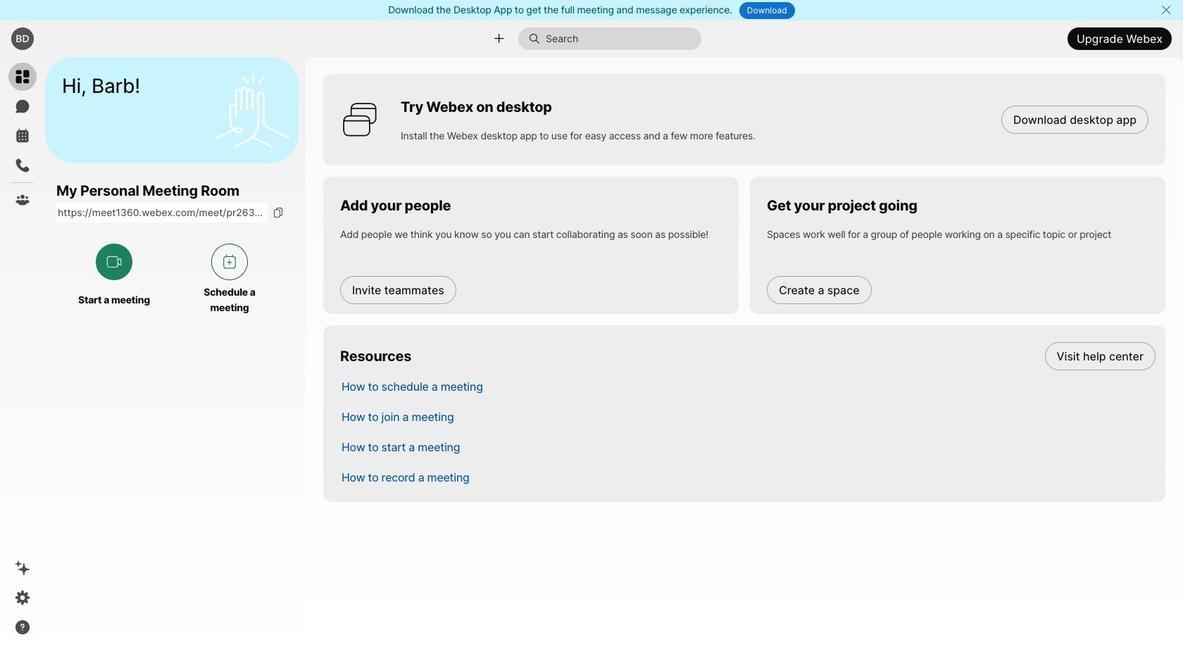 Task type: describe. For each thing, give the bounding box(es) containing it.
two hands high fiving image
[[211, 68, 295, 153]]

webex tab list
[[8, 63, 37, 214]]

5 list item from the top
[[330, 462, 1166, 492]]

3 list item from the top
[[330, 402, 1166, 432]]



Task type: locate. For each thing, give the bounding box(es) containing it.
list item
[[330, 341, 1166, 371], [330, 371, 1166, 402], [330, 402, 1166, 432], [330, 432, 1166, 462], [330, 462, 1166, 492]]

2 list item from the top
[[330, 371, 1166, 402]]

cancel_16 image
[[1161, 4, 1172, 15]]

None text field
[[56, 203, 268, 223]]

navigation
[[0, 57, 45, 654]]

4 list item from the top
[[330, 432, 1166, 462]]

1 list item from the top
[[330, 341, 1166, 371]]



Task type: vqa. For each thing, say whether or not it's contained in the screenshot.
Pizza list item at the top
no



